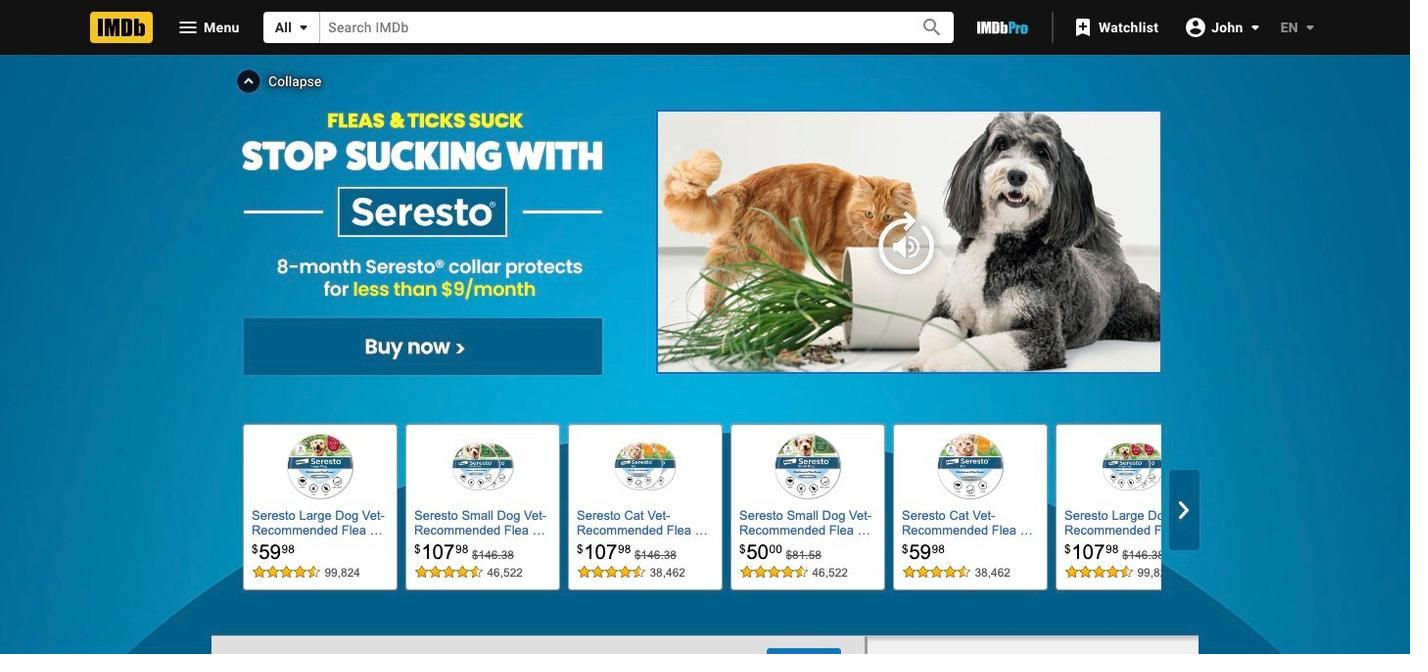 Task type: describe. For each thing, give the bounding box(es) containing it.
2 arrow drop down image from the left
[[1299, 16, 1323, 39]]

arrow drop down image
[[1244, 15, 1267, 39]]

1 arrow drop down image from the left
[[292, 16, 316, 39]]

watchlist image
[[1072, 16, 1095, 39]]



Task type: vqa. For each thing, say whether or not it's contained in the screenshot.
TV to the right
no



Task type: locate. For each thing, give the bounding box(es) containing it.
None field
[[321, 12, 899, 43]]

menu image
[[176, 16, 200, 39]]

arrow drop down image
[[292, 16, 316, 39], [1299, 16, 1323, 39]]

1 horizontal spatial arrow drop down image
[[1299, 16, 1323, 39]]

account circle image
[[1185, 15, 1208, 39]]

home image
[[90, 12, 153, 43]]

submit search image
[[921, 16, 945, 40]]

Search IMDb text field
[[321, 12, 899, 43]]

None search field
[[263, 12, 954, 43]]

0 horizontal spatial arrow drop down image
[[292, 16, 316, 39]]



